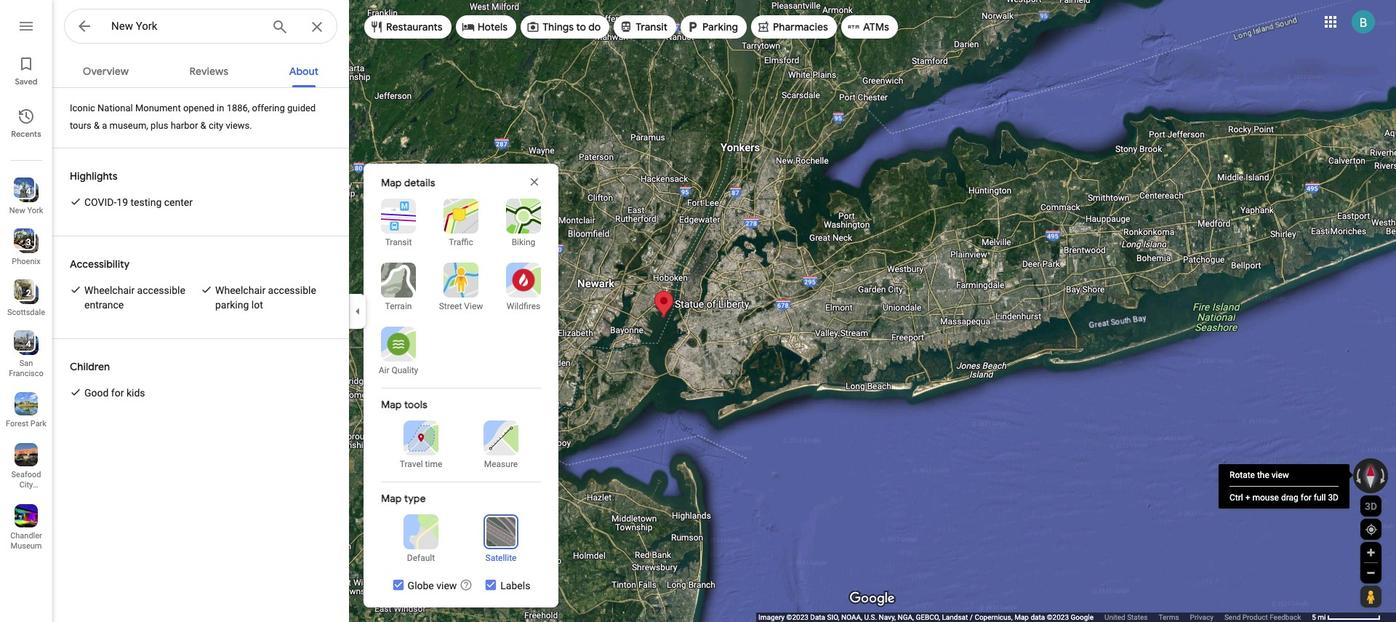 Task type: vqa. For each thing, say whether or not it's contained in the screenshot.
$67
no



Task type: locate. For each thing, give the bounding box(es) containing it.
1 & from the left
[[94, 120, 100, 131]]

send product feedback
[[1225, 613, 1302, 621]]

navy,
[[879, 613, 896, 621]]

tab list
[[52, 52, 349, 87]]

©2023 right data
[[1047, 613, 1069, 621]]

0 horizontal spatial transit button
[[372, 199, 425, 248]]

1 horizontal spatial wheelchair
[[215, 284, 266, 296]]

transit right do
[[636, 20, 668, 33]]

view
[[464, 301, 483, 311]]

new york
[[9, 206, 43, 215]]

map left details
[[381, 176, 402, 189]]

for left full at the bottom right of page
[[1301, 493, 1312, 503]]

noaa,
[[842, 613, 863, 621]]

time
[[425, 459, 443, 469]]

tools
[[404, 398, 428, 411]]

for left kids
[[111, 387, 124, 399]]

wheelchair up parking
[[215, 284, 266, 296]]

0 horizontal spatial ©2023
[[787, 613, 809, 621]]

zoom out image
[[1366, 567, 1377, 578]]

phoenix
[[12, 257, 40, 266]]

0 horizontal spatial for
[[111, 387, 124, 399]]

map
[[381, 176, 402, 189], [381, 398, 402, 411], [381, 492, 402, 505], [1015, 613, 1029, 621]]

map for map tools
[[381, 398, 402, 411]]

mi
[[1318, 613, 1327, 621]]

4 for new
[[26, 186, 31, 196]]

1 horizontal spatial &
[[200, 120, 206, 131]]

3d right full at the bottom right of page
[[1329, 493, 1339, 503]]

Satellite radio
[[469, 514, 533, 564]]

saved button
[[0, 49, 52, 90]]

traffic button
[[435, 199, 487, 248]]

New York field
[[64, 9, 338, 44]]

4 for san
[[26, 339, 31, 349]]

data
[[1031, 613, 1046, 621]]

5
[[1313, 613, 1317, 621]]

tab list containing overview
[[52, 52, 349, 87]]

2 4 from the top
[[26, 339, 31, 349]]

details
[[404, 176, 435, 189]]

travel time
[[400, 459, 443, 469]]

4 places element for new
[[16, 185, 31, 198]]

1 horizontal spatial 3d
[[1365, 500, 1378, 512]]

satellite
[[486, 553, 517, 563]]

2 accessible from the left
[[268, 284, 316, 296]]

3d inside button
[[1365, 500, 1378, 512]]

good for kids
[[84, 387, 145, 399]]

recents
[[11, 129, 41, 139]]

united states
[[1105, 613, 1148, 621]]

wheelchair up entrance
[[84, 284, 135, 296]]

1 vertical spatial 4
[[26, 339, 31, 349]]

1 4 places element from the top
[[16, 185, 31, 198]]

4 up san
[[26, 339, 31, 349]]

list
[[0, 0, 52, 622]]

national
[[98, 103, 133, 113]]

parking button
[[681, 9, 747, 44]]

1 horizontal spatial accessible
[[268, 284, 316, 296]]

1 vertical spatial 4 places element
[[16, 338, 31, 351]]

guided
[[287, 103, 316, 113]]

3 places element
[[16, 236, 31, 249]]

accessible
[[137, 284, 185, 296], [268, 284, 316, 296]]

measure
[[484, 459, 518, 469]]

travel time button
[[389, 420, 453, 470]]

list containing saved
[[0, 0, 52, 622]]

1 accessible from the left
[[137, 284, 185, 296]]

Default radio
[[389, 514, 453, 564]]

transit button
[[614, 9, 677, 44], [372, 199, 425, 248]]

view right the
[[1272, 470, 1290, 480]]

new
[[9, 206, 25, 215]]

4 up new york
[[26, 186, 31, 196]]

none field inside "new york" field
[[111, 17, 260, 35]]

send
[[1225, 613, 1241, 621]]

terms
[[1159, 613, 1180, 621]]

3d
[[1329, 493, 1339, 503], [1365, 500, 1378, 512]]

drag
[[1282, 493, 1299, 503]]

a
[[102, 120, 107, 131]]

museum,
[[110, 120, 148, 131]]

good
[[84, 387, 109, 399]]

u.s.
[[865, 613, 877, 621]]

1 vertical spatial transit
[[385, 237, 412, 247]]

& left 'a'
[[94, 120, 100, 131]]

 button
[[64, 9, 105, 47]]


[[76, 16, 93, 36]]

lot
[[252, 299, 263, 311]]

type
[[404, 492, 426, 505]]

1 horizontal spatial ©2023
[[1047, 613, 1069, 621]]

1 horizontal spatial view
[[1272, 470, 1290, 480]]

has wheelchair accessible entrance element
[[84, 283, 201, 312]]

biking
[[512, 237, 536, 247]]

1 wheelchair from the left
[[84, 284, 135, 296]]

overview
[[83, 65, 129, 78]]

wheelchair
[[84, 284, 135, 296], [215, 284, 266, 296]]

francisco
[[9, 369, 44, 378]]

0 vertical spatial transit button
[[614, 9, 677, 44]]

wheelchair for parking
[[215, 284, 266, 296]]

default
[[407, 553, 435, 563]]

+
[[1246, 493, 1251, 503]]

transit button right do
[[614, 9, 677, 44]]

accessible for wheelchair accessible parking lot
[[268, 284, 316, 296]]

map left type
[[381, 492, 402, 505]]

footer inside google maps element
[[759, 613, 1313, 622]]

0 vertical spatial transit
[[636, 20, 668, 33]]

york
[[27, 206, 43, 215]]

1 horizontal spatial transit
[[636, 20, 668, 33]]

2 wheelchair from the left
[[215, 284, 266, 296]]

atms button
[[842, 9, 898, 44]]

traffic
[[449, 237, 473, 247]]

product
[[1243, 613, 1269, 621]]

4 places element up new york
[[16, 185, 31, 198]]

4 places element
[[16, 185, 31, 198], [16, 338, 31, 351]]

center
[[164, 196, 193, 208]]

accessible inside wheelchair accessible parking lot
[[268, 284, 316, 296]]

saved
[[15, 76, 38, 87]]

wheelchair inside wheelchair accessible entrance
[[84, 284, 135, 296]]

view
[[1272, 470, 1290, 480], [437, 580, 457, 591]]

covid-
[[84, 196, 117, 208]]

chandler museum
[[10, 531, 42, 551]]

& left city
[[200, 120, 206, 131]]

things to do button
[[521, 9, 610, 44]]

1 vertical spatial view
[[437, 580, 457, 591]]

menu image
[[17, 17, 35, 35]]

accessible inside wheelchair accessible entrance
[[137, 284, 185, 296]]

footer
[[759, 613, 1313, 622]]

view left zoom out and see the world in 3d tooltip at bottom
[[437, 580, 457, 591]]

park
[[30, 419, 47, 428]]

transit up terrain button
[[385, 237, 412, 247]]

wildfires
[[507, 301, 541, 311]]

san francisco
[[9, 359, 44, 378]]

show street view coverage image
[[1361, 586, 1382, 607]]

entrance
[[84, 299, 124, 311]]

footer containing imagery ©2023 data sio, noaa, u.s. navy, nga, gebco, landsat / copernicus, map data ©2023 google
[[759, 613, 1313, 622]]

restaurants button
[[364, 9, 452, 44]]

transit button down map details
[[372, 199, 425, 248]]

Labels checkbox
[[485, 578, 531, 593]]

4 places element up san
[[16, 338, 31, 351]]

wheelchair accessible entrance
[[84, 284, 185, 311]]

5 mi
[[1313, 613, 1327, 621]]

scottsdale
[[7, 308, 45, 317]]

0 vertical spatial 4 places element
[[16, 185, 31, 198]]

©2023 left data
[[787, 613, 809, 621]]

0 horizontal spatial wheelchair
[[84, 284, 135, 296]]

seafood city supermarket
[[6, 470, 51, 500]]

0 vertical spatial 4
[[26, 186, 31, 196]]

©2023
[[787, 613, 809, 621], [1047, 613, 1069, 621]]

monument
[[135, 103, 181, 113]]

rotate the view
[[1230, 470, 1290, 480]]

0 horizontal spatial accessible
[[137, 284, 185, 296]]

ctrl
[[1230, 493, 1244, 503]]

0 vertical spatial for
[[111, 387, 124, 399]]

2 4 places element from the top
[[16, 338, 31, 351]]

opened
[[183, 103, 215, 113]]

0 horizontal spatial view
[[437, 580, 457, 591]]

map left data
[[1015, 613, 1029, 621]]

map left tools
[[381, 398, 402, 411]]

None field
[[111, 17, 260, 35]]

3d up show your location image
[[1365, 500, 1378, 512]]

1 horizontal spatial for
[[1301, 493, 1312, 503]]

0 vertical spatial view
[[1272, 470, 1290, 480]]

0 horizontal spatial &
[[94, 120, 100, 131]]

views.
[[226, 120, 252, 131]]

wheelchair inside wheelchair accessible parking lot
[[215, 284, 266, 296]]

show your location image
[[1366, 523, 1379, 536]]

1 4 from the top
[[26, 186, 31, 196]]



Task type: describe. For each thing, give the bounding box(es) containing it.
privacy button
[[1191, 613, 1214, 622]]

0 horizontal spatial transit
[[385, 237, 412, 247]]

museum
[[11, 541, 42, 551]]

quality
[[392, 365, 419, 375]]

atms
[[863, 20, 890, 33]]

air quality button
[[372, 327, 425, 376]]

in
[[217, 103, 224, 113]]

accessible for wheelchair accessible entrance
[[137, 284, 185, 296]]

data
[[811, 613, 826, 621]]

seafood
[[11, 470, 41, 479]]

city
[[209, 120, 224, 131]]

map for map type
[[381, 492, 402, 505]]

2 & from the left
[[200, 120, 206, 131]]

accessibility
[[70, 258, 130, 271]]

hotels
[[478, 20, 508, 33]]

parking
[[703, 20, 738, 33]]

the
[[1258, 470, 1270, 480]]

1 vertical spatial for
[[1301, 493, 1312, 503]]

imagery ©2023 data sio, noaa, u.s. navy, nga, gebco, landsat / copernicus, map data ©2023 google
[[759, 613, 1094, 621]]

offering
[[252, 103, 285, 113]]

google maps element
[[0, 0, 1397, 622]]

map type
[[381, 492, 426, 505]]

ctrl + mouse drag for full 3d
[[1230, 493, 1339, 503]]

air quality
[[379, 365, 419, 375]]

united
[[1105, 613, 1126, 621]]

to
[[576, 20, 586, 33]]

statue of liberty main content
[[52, 52, 349, 622]]

states
[[1128, 613, 1148, 621]]

air
[[379, 365, 390, 375]]

reviews
[[190, 65, 228, 78]]

iconic
[[70, 103, 95, 113]]

about statue of liberty region
[[52, 88, 349, 622]]

wildfires button
[[498, 263, 550, 312]]

overview button
[[71, 52, 140, 87]]

map for map details
[[381, 176, 402, 189]]

pharmacies
[[773, 20, 829, 33]]

terrain
[[385, 301, 412, 311]]

19
[[117, 196, 128, 208]]

recents button
[[0, 102, 52, 143]]

gebco,
[[916, 613, 941, 621]]

map inside footer
[[1015, 613, 1029, 621]]

privacy
[[1191, 613, 1214, 621]]

seafood city supermarket button
[[0, 437, 52, 500]]

copernicus,
[[975, 613, 1013, 621]]

harbor
[[171, 120, 198, 131]]

has wheelchair accessible parking lot element
[[215, 283, 332, 312]]

full
[[1314, 493, 1327, 503]]

globe view
[[408, 580, 457, 591]]

testing
[[131, 196, 162, 208]]

4 places element for san
[[16, 338, 31, 351]]

supermarket
[[6, 490, 51, 500]]

google account: brad klo  
(klobrad84@gmail.com) image
[[1352, 10, 1376, 33]]

zoom in image
[[1366, 547, 1377, 558]]

forest park
[[6, 419, 47, 428]]

wheelchair for entrance
[[84, 284, 135, 296]]

tab list inside google maps element
[[52, 52, 349, 87]]

sio,
[[828, 613, 840, 621]]

about
[[289, 65, 319, 78]]

city
[[19, 480, 33, 490]]

close image
[[528, 175, 541, 188]]

view inside checkbox
[[437, 580, 457, 591]]

wheelchair accessible parking lot
[[215, 284, 316, 311]]

collapse side panel image
[[350, 303, 366, 319]]

1 vertical spatial transit button
[[372, 199, 425, 248]]

travel
[[400, 459, 423, 469]]

 search field
[[64, 9, 338, 47]]

do
[[589, 20, 601, 33]]

hotels button
[[456, 9, 517, 44]]

1 ©2023 from the left
[[787, 613, 809, 621]]

3d button
[[1361, 495, 1382, 517]]

2 ©2023 from the left
[[1047, 613, 1069, 621]]

highlights
[[70, 170, 118, 183]]

good for kids element
[[84, 386, 145, 400]]

zoom out and see the world in 3d tooltip
[[460, 578, 473, 591]]

mouse
[[1253, 493, 1280, 503]]

globe
[[408, 580, 434, 591]]

2 places element
[[16, 287, 31, 300]]

parking
[[215, 299, 249, 311]]

google
[[1071, 613, 1094, 621]]

map tools
[[381, 398, 428, 411]]

landsat
[[942, 613, 969, 621]]

/
[[970, 613, 973, 621]]

for inside about statue of liberty region
[[111, 387, 124, 399]]

nga,
[[898, 613, 914, 621]]

map details
[[381, 176, 435, 189]]

covid-19 testing center element
[[84, 195, 193, 210]]

iconic national monument opened in 1886, offering guided tours & a museum, plus harbor & city views.
[[70, 103, 316, 131]]

plus
[[151, 120, 168, 131]]

1 horizontal spatial transit button
[[614, 9, 677, 44]]

3
[[26, 237, 31, 247]]

restaurants
[[386, 20, 443, 33]]

tours
[[70, 120, 92, 131]]

imagery
[[759, 613, 785, 621]]

kids
[[127, 387, 145, 399]]

5 mi button
[[1313, 613, 1382, 621]]

2
[[26, 288, 31, 298]]

feedback
[[1270, 613, 1302, 621]]

Globe view checkbox
[[392, 578, 457, 593]]

0 horizontal spatial 3d
[[1329, 493, 1339, 503]]

street view
[[439, 301, 483, 311]]



